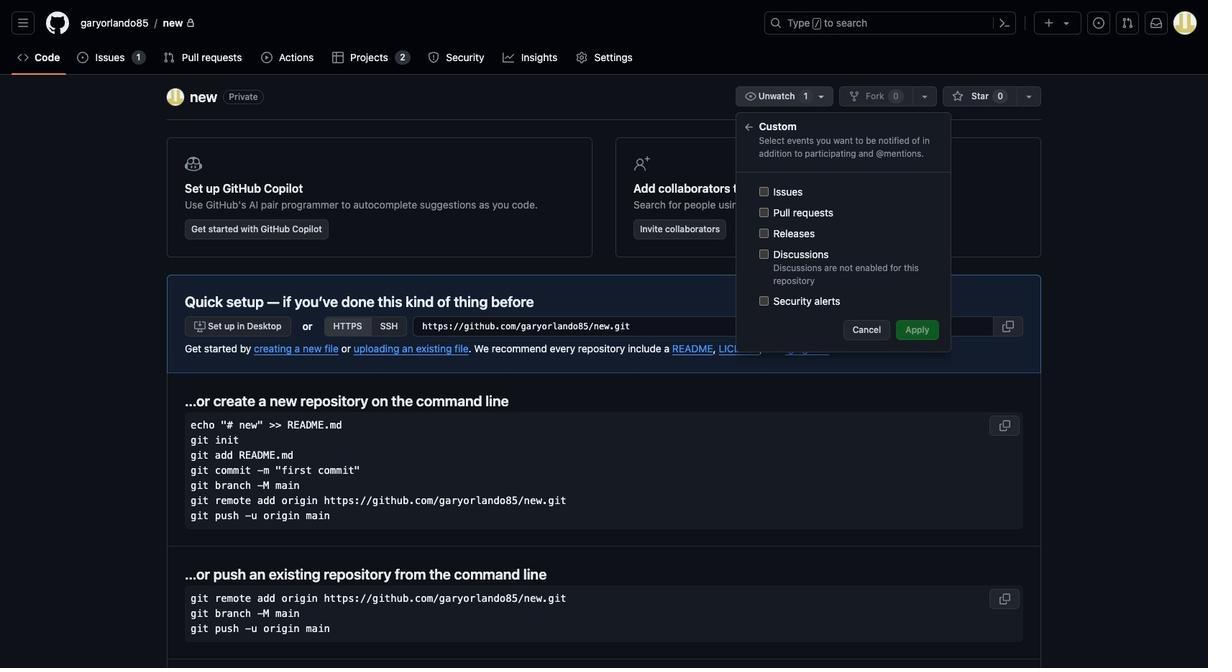 Task type: locate. For each thing, give the bounding box(es) containing it.
git pull request image left "notifications" icon
[[1122, 17, 1133, 29]]

desktop download image
[[194, 321, 206, 332]]

eye image
[[745, 91, 756, 102]]

1 horizontal spatial issue opened image
[[1093, 17, 1105, 29]]

custom dialog dialog
[[735, 106, 951, 364]]

0 horizontal spatial issue opened image
[[77, 52, 89, 63]]

1 vertical spatial issue opened image
[[77, 52, 89, 63]]

1 horizontal spatial git pull request image
[[1122, 17, 1133, 29]]

0 vertical spatial issue opened image
[[1093, 17, 1105, 29]]

0 vertical spatial copy to clipboard image
[[999, 420, 1010, 431]]

issue opened image
[[1093, 17, 1105, 29], [77, 52, 89, 63]]

code image
[[17, 52, 29, 63]]

0 vertical spatial git pull request image
[[1122, 17, 1133, 29]]

homepage image
[[46, 12, 69, 35]]

copy to clipboard image
[[999, 420, 1010, 431], [999, 593, 1010, 604]]

1 vertical spatial copy to clipboard image
[[999, 593, 1010, 604]]

list
[[75, 12, 756, 35]]

git pull request image for issue opened 'image' to the left
[[163, 52, 174, 63]]

git pull request image
[[1122, 17, 1133, 29], [163, 52, 174, 63]]

1 vertical spatial git pull request image
[[163, 52, 174, 63]]

table image
[[332, 52, 343, 63]]

0 horizontal spatial git pull request image
[[163, 52, 174, 63]]

None checkbox
[[759, 187, 768, 196]]

git pull request image up owner avatar
[[163, 52, 174, 63]]

None checkbox
[[759, 208, 768, 217], [759, 229, 768, 238], [759, 250, 768, 259], [759, 296, 768, 306], [759, 208, 768, 217], [759, 229, 768, 238], [759, 250, 768, 259], [759, 296, 768, 306]]

issue opened image right triangle down image
[[1093, 17, 1105, 29]]

return to menu image
[[743, 122, 755, 133]]

issue opened image right code icon
[[77, 52, 89, 63]]

graph image
[[503, 52, 514, 63]]



Task type: vqa. For each thing, say whether or not it's contained in the screenshot.
issue opened icon
yes



Task type: describe. For each thing, give the bounding box(es) containing it.
Clone URL text field
[[413, 316, 994, 337]]

lock image
[[186, 19, 195, 27]]

play image
[[261, 52, 272, 63]]

copilot image
[[185, 155, 202, 173]]

copy to clipboard image
[[1002, 321, 1014, 332]]

repo forked image
[[848, 91, 860, 102]]

notifications image
[[1151, 17, 1162, 29]]

none checkbox inside custom dialog dialog
[[759, 187, 768, 196]]

command palette image
[[999, 17, 1010, 29]]

0 users starred this repository element
[[993, 89, 1008, 104]]

see your forks of this repository image
[[919, 91, 930, 102]]

plus image
[[1043, 17, 1055, 29]]

gear image
[[576, 52, 587, 63]]

add this repository to a list image
[[1023, 91, 1035, 102]]

2 copy to clipboard image from the top
[[999, 593, 1010, 604]]

triangle down image
[[1061, 17, 1072, 29]]

owner avatar image
[[167, 88, 184, 106]]

star image
[[952, 91, 963, 102]]

shield image
[[428, 52, 439, 63]]

1 copy to clipboard image from the top
[[999, 420, 1010, 431]]

person add image
[[634, 155, 651, 173]]

git pull request image for the right issue opened 'image'
[[1122, 17, 1133, 29]]



